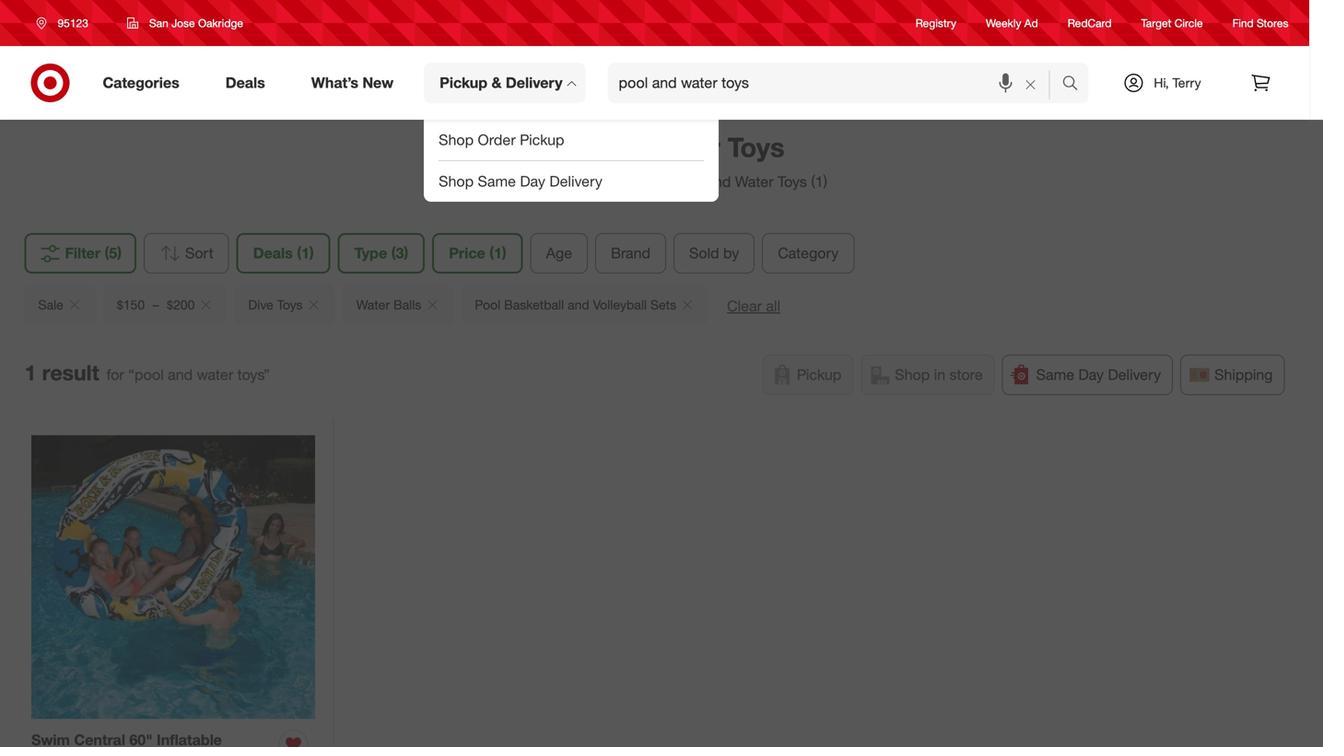 Task type: vqa. For each thing, say whether or not it's contained in the screenshot.
Shop In Store
yes



Task type: locate. For each thing, give the bounding box(es) containing it.
0 vertical spatial deals
[[225, 74, 265, 92]]

1 vertical spatial pool
[[671, 173, 700, 191]]

toys up pool and water toys (1)
[[728, 131, 785, 164]]

1 vertical spatial pickup
[[520, 131, 564, 149]]

1 vertical spatial target
[[482, 173, 522, 191]]

1 vertical spatial &
[[583, 173, 593, 191]]

1 vertical spatial water
[[735, 173, 774, 191]]

balls
[[393, 297, 421, 313]]

find stores
[[1232, 16, 1289, 30]]

redcard
[[1068, 16, 1112, 30]]

pool and water toys (1)
[[671, 173, 827, 191]]

deals down oakridge at the top left
[[225, 74, 265, 92]]

same
[[478, 172, 516, 190], [1036, 366, 1074, 384]]

&
[[492, 74, 502, 92], [583, 173, 593, 191]]

0 horizontal spatial water
[[197, 366, 233, 384]]

pool for pool and water toys
[[525, 131, 581, 164]]

pool for pool and water toys (1)
[[671, 173, 700, 191]]

water left toys"
[[197, 366, 233, 384]]

1 horizontal spatial (1)
[[489, 244, 506, 262]]

0 horizontal spatial pool
[[525, 131, 581, 164]]

0 vertical spatial day
[[520, 172, 545, 190]]

(1)
[[811, 173, 827, 191], [297, 244, 314, 262], [489, 244, 506, 262]]

shop same day delivery link
[[424, 161, 719, 202]]

deals for deals (1)
[[253, 244, 293, 262]]

$150  –  $200 button
[[103, 285, 227, 325]]

(1) for price (1)
[[489, 244, 506, 262]]

ad
[[1024, 16, 1038, 30]]

1 horizontal spatial &
[[583, 173, 593, 191]]

pool up sports
[[525, 131, 581, 164]]

pool
[[475, 297, 501, 313]]

delivery
[[506, 74, 563, 92], [549, 172, 603, 190], [1108, 366, 1161, 384]]

target / sports & outdoors
[[482, 173, 659, 191]]

1 horizontal spatial water
[[647, 131, 720, 164]]

(1) up category
[[811, 173, 827, 191]]

shop for shop in store
[[895, 366, 930, 384]]

jose
[[171, 16, 195, 30]]

store
[[950, 366, 983, 384]]

0 horizontal spatial same
[[478, 172, 516, 190]]

2 vertical spatial water
[[197, 366, 233, 384]]

water up 'outdoors' at the top left of page
[[647, 131, 720, 164]]

weekly ad
[[986, 16, 1038, 30]]

pickup button
[[763, 355, 853, 395]]

sort
[[185, 244, 214, 262]]

target for target / sports & outdoors
[[482, 173, 522, 191]]

0 vertical spatial target
[[1141, 16, 1171, 30]]

pickup
[[440, 74, 487, 92], [520, 131, 564, 149], [797, 366, 841, 384]]

0 horizontal spatial &
[[492, 74, 502, 92]]

day inside "shop same day delivery" link
[[520, 172, 545, 190]]

delivery inside button
[[1108, 366, 1161, 384]]

dive toys
[[248, 297, 303, 313]]

& right sports
[[583, 173, 593, 191]]

type (3)
[[354, 244, 408, 262]]

deals link
[[210, 63, 288, 103]]

2 horizontal spatial pickup
[[797, 366, 841, 384]]

same right store
[[1036, 366, 1074, 384]]

2 vertical spatial shop
[[895, 366, 930, 384]]

same left /
[[478, 172, 516, 190]]

1 result for "pool and water toys"
[[24, 360, 270, 386]]

what's new
[[311, 74, 394, 92]]

2 vertical spatial pickup
[[797, 366, 841, 384]]

0 horizontal spatial day
[[520, 172, 545, 190]]

deals
[[225, 74, 265, 92], [253, 244, 293, 262]]

hi,
[[1154, 75, 1169, 91]]

sale button
[[24, 285, 96, 325]]

1 vertical spatial toys
[[778, 173, 807, 191]]

shop
[[439, 131, 474, 149], [439, 172, 474, 190], [895, 366, 930, 384]]

0 vertical spatial pool
[[525, 131, 581, 164]]

& up order
[[492, 74, 502, 92]]

water inside 1 result for "pool and water toys"
[[197, 366, 233, 384]]

san jose oakridge
[[149, 16, 243, 30]]

delivery for same day delivery
[[1108, 366, 1161, 384]]

all
[[766, 297, 780, 315]]

$150
[[117, 297, 145, 313]]

search button
[[1054, 63, 1098, 107]]

pool and water toys
[[525, 131, 785, 164]]

and
[[589, 131, 639, 164], [705, 173, 731, 191], [568, 297, 589, 313], [168, 366, 193, 384]]

toys up category
[[778, 173, 807, 191]]

filter (5) button
[[24, 233, 136, 274]]

shop inside button
[[895, 366, 930, 384]]

pool down pool and water toys
[[671, 173, 700, 191]]

0 horizontal spatial target
[[482, 173, 522, 191]]

2 horizontal spatial water
[[735, 173, 774, 191]]

shop in store
[[895, 366, 983, 384]]

water for pool and water toys (1)
[[735, 173, 774, 191]]

95123
[[58, 16, 88, 30]]

0 vertical spatial water
[[647, 131, 720, 164]]

new
[[362, 74, 394, 92]]

search
[[1054, 76, 1098, 94]]

pickup & delivery link
[[424, 63, 586, 103]]

pickup inside button
[[797, 366, 841, 384]]

target left /
[[482, 173, 522, 191]]

and left the volleyball
[[568, 297, 589, 313]]

registry
[[916, 16, 956, 30]]

order
[[478, 131, 516, 149]]

shop left in
[[895, 366, 930, 384]]

1 vertical spatial day
[[1079, 366, 1104, 384]]

shop order pickup link
[[424, 120, 719, 160]]

day
[[520, 172, 545, 190], [1079, 366, 1104, 384]]

1 vertical spatial deals
[[253, 244, 293, 262]]

stores
[[1257, 16, 1289, 30]]

shop for shop same day delivery
[[439, 172, 474, 190]]

1 horizontal spatial day
[[1079, 366, 1104, 384]]

0 vertical spatial &
[[492, 74, 502, 92]]

0 vertical spatial toys
[[728, 131, 785, 164]]

shop left target link
[[439, 172, 474, 190]]

1 vertical spatial same
[[1036, 366, 1074, 384]]

target for target circle
[[1141, 16, 1171, 30]]

basketball
[[504, 297, 564, 313]]

clear all button
[[727, 296, 780, 317]]

0 vertical spatial shop
[[439, 131, 474, 149]]

1 horizontal spatial same
[[1036, 366, 1074, 384]]

deals up 'dive toys'
[[253, 244, 293, 262]]

1 horizontal spatial pool
[[671, 173, 700, 191]]

shop left order
[[439, 131, 474, 149]]

sports
[[535, 173, 579, 191]]

registry link
[[916, 15, 956, 31]]

weekly
[[986, 16, 1021, 30]]

(1) up the toys on the top of page
[[297, 244, 314, 262]]

0 vertical spatial same
[[478, 172, 516, 190]]

terry
[[1173, 75, 1201, 91]]

toys
[[277, 297, 303, 313]]

1 vertical spatial shop
[[439, 172, 474, 190]]

1 horizontal spatial target
[[1141, 16, 1171, 30]]

0 horizontal spatial pickup
[[440, 74, 487, 92]]

target left circle
[[1141, 16, 1171, 30]]

pickup for pickup
[[797, 366, 841, 384]]

2 vertical spatial delivery
[[1108, 366, 1161, 384]]

and right "pool in the left of the page
[[168, 366, 193, 384]]

(1) for deals (1)
[[297, 244, 314, 262]]

toys
[[728, 131, 785, 164], [778, 173, 807, 191]]

water up by
[[735, 173, 774, 191]]

0 vertical spatial delivery
[[506, 74, 563, 92]]

0 vertical spatial pickup
[[440, 74, 487, 92]]

water
[[356, 297, 390, 313]]

target
[[1141, 16, 1171, 30], [482, 173, 522, 191]]

swim central 60" inflatable swimming pool float toy - yellow/blue image
[[31, 435, 315, 719], [31, 435, 315, 719]]

water for pool and water toys
[[647, 131, 720, 164]]

and up 'outdoors' at the top left of page
[[589, 131, 639, 164]]

0 horizontal spatial (1)
[[297, 244, 314, 262]]

(1) right price
[[489, 244, 506, 262]]

2 horizontal spatial (1)
[[811, 173, 827, 191]]

pickup for pickup & delivery
[[440, 74, 487, 92]]

sold
[[689, 244, 719, 262]]

What can we help you find? suggestions appear below search field
[[608, 63, 1067, 103]]

volleyball
[[593, 297, 647, 313]]

same day delivery button
[[1002, 355, 1173, 395]]



Task type: describe. For each thing, give the bounding box(es) containing it.
shop for shop order pickup
[[439, 131, 474, 149]]

find
[[1232, 16, 1254, 30]]

for
[[107, 366, 124, 384]]

sort button
[[144, 233, 229, 274]]

filter
[[65, 244, 101, 262]]

target circle link
[[1141, 15, 1203, 31]]

delivery for pickup & delivery
[[506, 74, 563, 92]]

and inside 1 result for "pool and water toys"
[[168, 366, 193, 384]]

toys for pool and water toys
[[728, 131, 785, 164]]

same inside the 'same day delivery' button
[[1036, 366, 1074, 384]]

water balls button
[[342, 285, 454, 325]]

sports & outdoors link
[[535, 173, 659, 191]]

find stores link
[[1232, 15, 1289, 31]]

$150  –  $200
[[117, 297, 195, 313]]

hi, terry
[[1154, 75, 1201, 91]]

brand
[[611, 244, 651, 262]]

brand button
[[595, 233, 666, 274]]

toys for pool and water toys (1)
[[778, 173, 807, 191]]

price (1)
[[449, 244, 506, 262]]

clear
[[727, 297, 762, 315]]

shipping
[[1214, 366, 1273, 384]]

toys"
[[237, 366, 270, 384]]

outdoors
[[597, 173, 659, 191]]

(3)
[[391, 244, 408, 262]]

pickup & delivery
[[440, 74, 563, 92]]

dive toys button
[[234, 285, 335, 325]]

sale
[[38, 297, 63, 313]]

age button
[[530, 233, 588, 274]]

category button
[[762, 233, 854, 274]]

"pool
[[128, 366, 164, 384]]

pool basketball and volleyball sets
[[475, 297, 676, 313]]

and up sold by
[[705, 173, 731, 191]]

what's
[[311, 74, 358, 92]]

in
[[934, 366, 945, 384]]

95123 button
[[24, 6, 108, 40]]

shop same day delivery
[[439, 172, 603, 190]]

target circle
[[1141, 16, 1203, 30]]

by
[[723, 244, 739, 262]]

type
[[354, 244, 387, 262]]

1 vertical spatial delivery
[[549, 172, 603, 190]]

category
[[778, 244, 839, 262]]

age
[[546, 244, 572, 262]]

and inside button
[[568, 297, 589, 313]]

pool basketball and volleyball sets button
[[461, 285, 709, 325]]

categories
[[103, 74, 179, 92]]

1
[[24, 360, 36, 386]]

weekly ad link
[[986, 15, 1038, 31]]

deals (1)
[[253, 244, 314, 262]]

same inside "shop same day delivery" link
[[478, 172, 516, 190]]

deals for deals
[[225, 74, 265, 92]]

san jose oakridge button
[[115, 6, 255, 40]]

san
[[149, 16, 168, 30]]

redcard link
[[1068, 15, 1112, 31]]

sets
[[650, 297, 676, 313]]

result
[[42, 360, 99, 386]]

target link
[[482, 173, 522, 191]]

1 horizontal spatial pickup
[[520, 131, 564, 149]]

day inside the 'same day delivery' button
[[1079, 366, 1104, 384]]

sold by
[[689, 244, 739, 262]]

shipping button
[[1180, 355, 1285, 395]]

price
[[449, 244, 485, 262]]

shop order pickup
[[439, 131, 564, 149]]

(5)
[[105, 244, 122, 262]]

oakridge
[[198, 16, 243, 30]]

shop in store button
[[861, 355, 995, 395]]

/
[[526, 173, 531, 191]]

water balls
[[356, 297, 421, 313]]

$200
[[167, 297, 195, 313]]

sold by button
[[674, 233, 755, 274]]

same day delivery
[[1036, 366, 1161, 384]]

dive
[[248, 297, 273, 313]]

circle
[[1175, 16, 1203, 30]]



